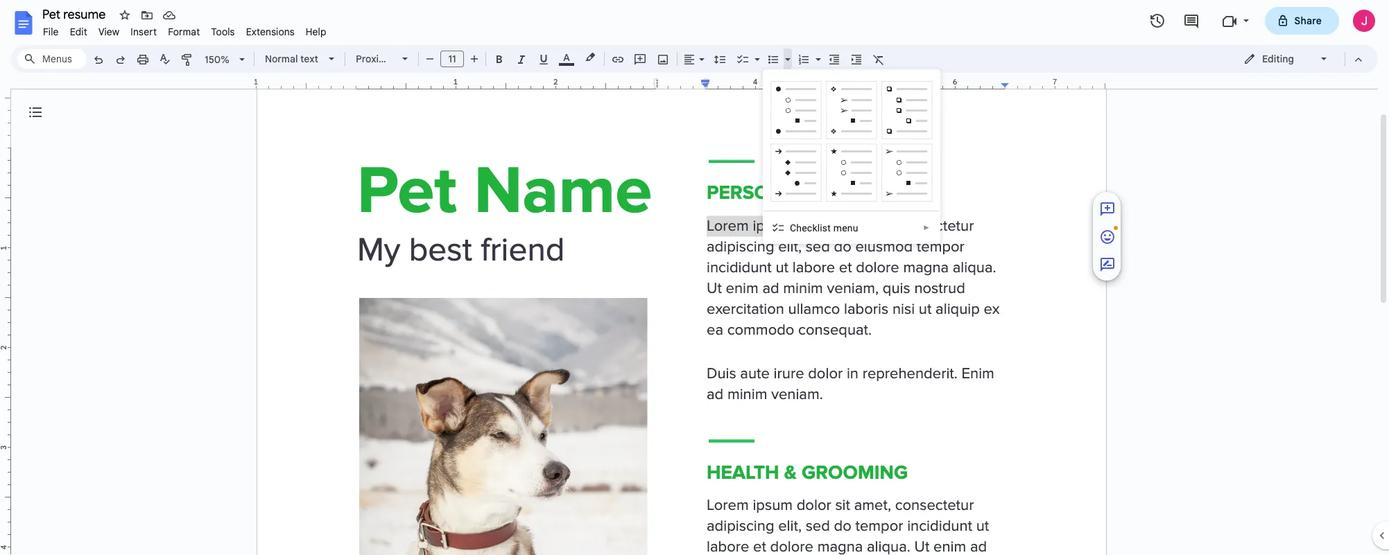 Task type: vqa. For each thing, say whether or not it's contained in the screenshot.
EW
no



Task type: describe. For each thing, give the bounding box(es) containing it.
tools menu item
[[206, 24, 241, 40]]

row 1. column 3. checkbox element
[[882, 81, 933, 139]]

mode and view toolbar
[[1234, 45, 1370, 73]]

row 1. column 2. crossed diamond, 3d arrow, square element
[[826, 81, 878, 139]]

Menus field
[[17, 49, 87, 69]]

text
[[300, 53, 318, 65]]

Font size text field
[[441, 51, 463, 67]]

c h ecklist menu
[[790, 223, 859, 234]]

tools
[[211, 26, 235, 38]]

row 1. column 1. bullet, hollow, square element
[[771, 81, 822, 139]]

editing button
[[1234, 49, 1339, 69]]

row 2. column 1. arrow, diamond, bullet element
[[771, 144, 822, 202]]

menu bar inside menu bar banner
[[37, 18, 332, 41]]

proxima nova
[[356, 53, 419, 65]]

row 2. column 2. star, hollow, square element
[[826, 144, 878, 202]]

editing
[[1263, 53, 1295, 65]]

help
[[306, 26, 327, 38]]

row 2. column 3. 3d arrow, hollow, square element
[[882, 144, 933, 202]]

►
[[924, 224, 930, 232]]

format menu item
[[162, 24, 206, 40]]

menu bar banner
[[0, 0, 1390, 556]]

ecklist
[[802, 223, 831, 234]]

c
[[790, 223, 797, 234]]



Task type: locate. For each thing, give the bounding box(es) containing it.
row up menu
[[769, 142, 935, 204]]

insert image image
[[655, 49, 671, 69]]

menu bar
[[37, 18, 332, 41]]

format
[[168, 26, 200, 38]]

2 row from the top
[[769, 142, 935, 204]]

menu containing c
[[763, 69, 941, 244]]

share
[[1295, 15, 1322, 27]]

view
[[98, 26, 120, 38]]

Zoom text field
[[201, 50, 235, 69]]

normal
[[265, 53, 298, 65]]

menu
[[763, 69, 941, 244]]

top margin image
[[0, 48, 10, 152]]

size image
[[1100, 201, 1116, 218], [1100, 229, 1116, 246], [1100, 257, 1116, 274]]

3 size image from the top
[[1100, 257, 1116, 274]]

left margin image
[[257, 78, 360, 89]]

1 row from the top
[[769, 79, 935, 142]]

help menu item
[[300, 24, 332, 40]]

edit
[[70, 26, 87, 38]]

1 size image from the top
[[1100, 201, 1116, 218]]

Font size field
[[441, 51, 470, 68]]

Star checkbox
[[115, 6, 135, 25]]

highlight color image
[[583, 49, 598, 66]]

checklist menu h element
[[790, 223, 863, 234]]

insert
[[131, 26, 157, 38]]

view menu item
[[93, 24, 125, 40]]

file
[[43, 26, 59, 38]]

2 vertical spatial size image
[[1100, 257, 1116, 274]]

menu
[[834, 223, 859, 234]]

extensions
[[246, 26, 295, 38]]

right margin image
[[1002, 78, 1105, 89]]

application containing share
[[0, 0, 1390, 556]]

main toolbar
[[86, 0, 890, 538]]

edit menu item
[[64, 24, 93, 40]]

2 size image from the top
[[1100, 229, 1116, 246]]

extensions menu item
[[241, 24, 300, 40]]

nova
[[395, 53, 419, 65]]

styles list. normal text selected. option
[[265, 49, 321, 69]]

Rename text field
[[37, 6, 114, 22]]

file menu item
[[37, 24, 64, 40]]

line & paragraph spacing image
[[712, 49, 728, 69]]

row
[[769, 79, 935, 142], [769, 142, 935, 204]]

font list. proxima nova selected. option
[[356, 49, 419, 69]]

row up row 2. column 2. star, hollow, square element
[[769, 79, 935, 142]]

application
[[0, 0, 1390, 556]]

proxima
[[356, 53, 393, 65]]

insert menu item
[[125, 24, 162, 40]]

text color image
[[559, 49, 575, 66]]

h
[[797, 223, 802, 234]]

0 vertical spatial size image
[[1100, 201, 1116, 218]]

menu bar containing file
[[37, 18, 332, 41]]

1 vertical spatial size image
[[1100, 229, 1116, 246]]

share button
[[1265, 7, 1340, 35]]

Zoom field
[[199, 49, 251, 70]]

1
[[254, 77, 258, 87]]

normal text
[[265, 53, 318, 65]]



